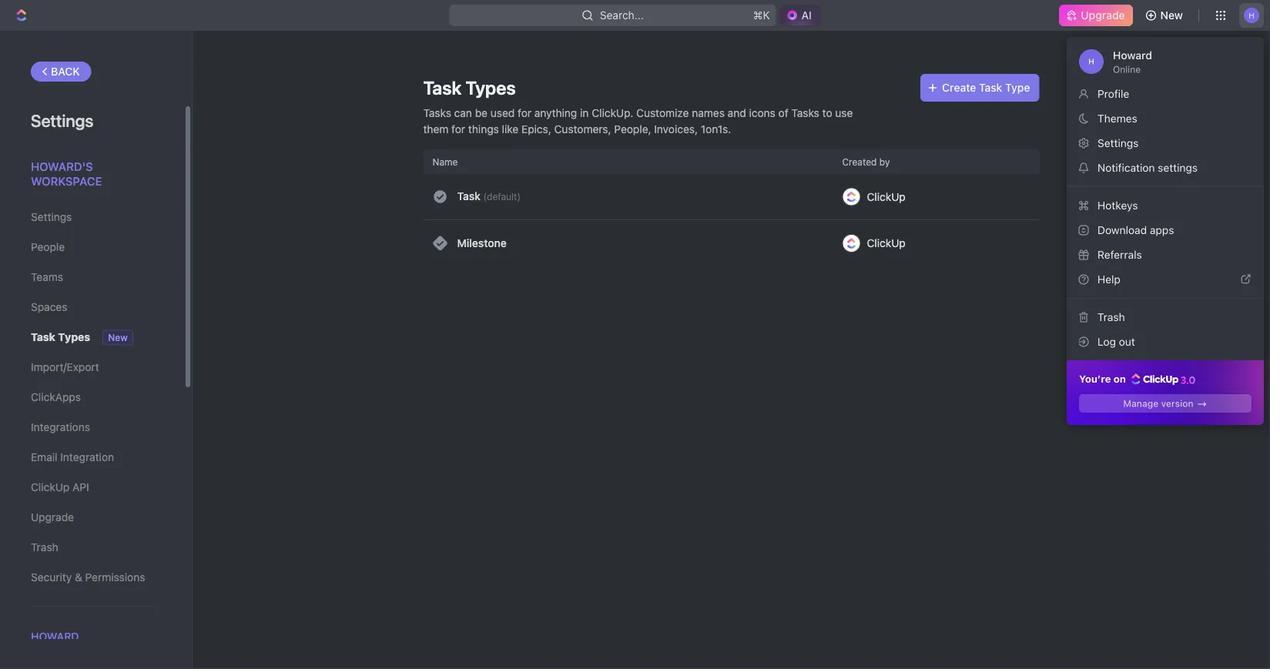 Task type: locate. For each thing, give the bounding box(es) containing it.
task types up can
[[423, 77, 516, 99]]

used
[[491, 106, 515, 119]]

upgrade inside settings element
[[31, 511, 74, 524]]

1 vertical spatial howard
[[31, 631, 79, 644]]

1 horizontal spatial tasks
[[792, 106, 820, 119]]

for up the "epics,"
[[518, 106, 532, 119]]

trash up log
[[1098, 311, 1126, 324]]

task types up import/export
[[31, 331, 90, 344]]

upgrade up howard online
[[1082, 9, 1126, 22]]

1 horizontal spatial types
[[466, 77, 516, 99]]

people
[[31, 241, 65, 254]]

settings
[[1159, 161, 1198, 174]]

upgrade link
[[1060, 5, 1133, 26], [31, 505, 153, 531]]

1 horizontal spatial upgrade link
[[1060, 5, 1133, 26]]

upgrade link down clickup api link
[[31, 505, 153, 531]]

0 vertical spatial trash
[[1098, 311, 1126, 324]]

0 horizontal spatial types
[[58, 331, 90, 344]]

hotkeys button
[[1074, 193, 1259, 218]]

0 vertical spatial new
[[1161, 9, 1184, 22]]

for down can
[[452, 123, 466, 135]]

howard up online
[[1114, 49, 1153, 62]]

1 vertical spatial upgrade
[[31, 511, 74, 524]]

notification settings button
[[1074, 156, 1259, 180]]

h
[[1249, 11, 1255, 19], [1089, 57, 1095, 66]]

howard online
[[1114, 49, 1153, 75]]

1 vertical spatial h
[[1089, 57, 1095, 66]]

types inside settings element
[[58, 331, 90, 344]]

1 vertical spatial for
[[452, 123, 466, 135]]

task inside 'button'
[[980, 81, 1003, 94]]

things
[[468, 123, 499, 135]]

search...
[[600, 9, 644, 22]]

0 horizontal spatial howard
[[31, 631, 79, 644]]

howard's
[[31, 160, 93, 173]]

anything
[[535, 106, 577, 119]]

settings
[[31, 110, 94, 130], [1098, 137, 1139, 149], [31, 211, 72, 223]]

clickapps link
[[31, 385, 153, 411]]

0 vertical spatial task types
[[423, 77, 516, 99]]

task down spaces on the top of the page
[[31, 331, 55, 344]]

integration
[[60, 451, 114, 464]]

0 vertical spatial clickup
[[867, 190, 906, 203]]

0 vertical spatial upgrade
[[1082, 9, 1126, 22]]

security
[[31, 571, 72, 584]]

1 vertical spatial trash
[[31, 541, 58, 554]]

profile
[[1098, 87, 1130, 100]]

you're
[[1080, 373, 1112, 385]]

1 vertical spatial new
[[108, 333, 128, 343]]

apps
[[1151, 224, 1175, 237]]

1 vertical spatial types
[[58, 331, 90, 344]]

1 vertical spatial settings
[[1098, 137, 1139, 149]]

people,
[[615, 123, 652, 135]]

tasks up them
[[423, 106, 452, 119]]

new inside settings element
[[108, 333, 128, 343]]

spaces link
[[31, 294, 153, 321]]

1 horizontal spatial for
[[518, 106, 532, 119]]

1 vertical spatial clickup
[[867, 237, 906, 250]]

icons
[[750, 106, 776, 119]]

notification settings
[[1098, 161, 1198, 174]]

referrals
[[1098, 249, 1143, 261]]

0 horizontal spatial upgrade
[[31, 511, 74, 524]]

howard
[[1114, 49, 1153, 62], [31, 631, 79, 644]]

upgrade
[[1082, 9, 1126, 22], [31, 511, 74, 524]]

trash inside button
[[1098, 311, 1126, 324]]

spaces
[[31, 301, 67, 314]]

task types
[[423, 77, 516, 99], [31, 331, 90, 344]]

invoices,
[[655, 123, 698, 135]]

profile button
[[1074, 82, 1259, 106]]

settings up howard's
[[31, 110, 94, 130]]

0 horizontal spatial for
[[452, 123, 466, 135]]

for
[[518, 106, 532, 119], [452, 123, 466, 135]]

log
[[1098, 336, 1117, 348]]

trash up security
[[31, 541, 58, 554]]

howard down security
[[31, 631, 79, 644]]

types up be
[[466, 77, 516, 99]]

1 horizontal spatial howard
[[1114, 49, 1153, 62]]

tasks can be used for anything in clickup. customize names and icons of tasks to use them for things like epics, customers, people, invoices, 1on1s.
[[423, 106, 853, 135]]

clickup.
[[592, 106, 634, 119]]

trash link
[[31, 535, 153, 561]]

1 vertical spatial upgrade link
[[31, 505, 153, 531]]

types
[[466, 77, 516, 99], [58, 331, 90, 344]]

can
[[454, 106, 472, 119]]

clickapps
[[31, 391, 81, 404]]

upgrade link up howard online
[[1060, 5, 1133, 26]]

settings link
[[31, 204, 153, 230]]

2 vertical spatial clickup
[[31, 481, 70, 494]]

task
[[423, 77, 462, 99], [980, 81, 1003, 94], [457, 190, 481, 203], [31, 331, 55, 344]]

email integration link
[[31, 445, 153, 471]]

0 horizontal spatial trash
[[31, 541, 58, 554]]

tasks left to on the right of page
[[792, 106, 820, 119]]

1 horizontal spatial new
[[1161, 9, 1184, 22]]

1 horizontal spatial trash
[[1098, 311, 1126, 324]]

0 horizontal spatial upgrade link
[[31, 505, 153, 531]]

task left type
[[980, 81, 1003, 94]]

customers,
[[555, 123, 612, 135]]

manage version button
[[1080, 395, 1252, 413]]

settings down "themes"
[[1098, 137, 1139, 149]]

themes button
[[1074, 106, 1259, 131]]

use
[[836, 106, 853, 119]]

0 horizontal spatial tasks
[[423, 106, 452, 119]]

1on1s.
[[701, 123, 732, 135]]

created
[[843, 156, 877, 167]]

log out button
[[1074, 330, 1259, 355]]

workspace
[[31, 175, 102, 188]]

&
[[75, 571, 82, 584]]

clickup api
[[31, 481, 89, 494]]

new
[[1161, 9, 1184, 22], [108, 333, 128, 343]]

of
[[779, 106, 789, 119]]

security & permissions
[[31, 571, 145, 584]]

1 horizontal spatial h
[[1249, 11, 1255, 19]]

tasks
[[423, 106, 452, 119], [792, 106, 820, 119]]

h inside dropdown button
[[1249, 11, 1255, 19]]

manage
[[1124, 398, 1159, 409]]

howard inside settings element
[[31, 631, 79, 644]]

clickup
[[867, 190, 906, 203], [867, 237, 906, 250], [31, 481, 70, 494]]

1 horizontal spatial task types
[[423, 77, 516, 99]]

upgrade down clickup api
[[31, 511, 74, 524]]

them
[[423, 123, 449, 135]]

types up import/export
[[58, 331, 90, 344]]

1 vertical spatial task types
[[31, 331, 90, 344]]

0 horizontal spatial new
[[108, 333, 128, 343]]

0 horizontal spatial task types
[[31, 331, 90, 344]]

import/export link
[[31, 355, 153, 381]]

names
[[692, 106, 725, 119]]

0 vertical spatial h
[[1249, 11, 1255, 19]]

trash
[[1098, 311, 1126, 324], [31, 541, 58, 554]]

help button
[[1074, 267, 1259, 292]]

settings up people at the left of the page
[[31, 211, 72, 223]]

0 vertical spatial howard
[[1114, 49, 1153, 62]]

2 vertical spatial settings
[[31, 211, 72, 223]]



Task type: vqa. For each thing, say whether or not it's contained in the screenshot.
the right Howard
yes



Task type: describe. For each thing, give the bounding box(es) containing it.
version
[[1162, 398, 1194, 409]]

integrations
[[31, 421, 90, 434]]

new button
[[1140, 3, 1193, 28]]

teams
[[31, 271, 63, 284]]

0 vertical spatial types
[[466, 77, 516, 99]]

manage version
[[1124, 398, 1194, 409]]

api
[[72, 481, 89, 494]]

task left '(default)'
[[457, 190, 481, 203]]

settings element
[[0, 31, 193, 670]]

epics,
[[522, 123, 552, 135]]

be
[[475, 106, 488, 119]]

1 horizontal spatial upgrade
[[1082, 9, 1126, 22]]

by
[[880, 156, 891, 167]]

(default)
[[484, 192, 521, 202]]

settings button
[[1074, 131, 1259, 156]]

permissions
[[85, 571, 145, 584]]

type
[[1006, 81, 1031, 94]]

0 vertical spatial upgrade link
[[1060, 5, 1133, 26]]

settings inside settings button
[[1098, 137, 1139, 149]]

integrations link
[[31, 415, 153, 441]]

back link
[[31, 62, 91, 82]]

task inside settings element
[[31, 331, 55, 344]]

people link
[[31, 234, 153, 260]]

task (default)
[[457, 190, 521, 203]]

create
[[943, 81, 977, 94]]

email integration
[[31, 451, 114, 464]]

email
[[31, 451, 57, 464]]

clickup for task
[[867, 190, 906, 203]]

like
[[502, 123, 519, 135]]

customize
[[637, 106, 689, 119]]

log out
[[1098, 336, 1136, 348]]

0 vertical spatial settings
[[31, 110, 94, 130]]

on
[[1114, 373, 1127, 385]]

create task type button
[[921, 74, 1040, 102]]

howard for howard
[[31, 631, 79, 644]]

created by
[[843, 156, 891, 167]]

themes
[[1098, 112, 1138, 125]]

clickup for milestone
[[867, 237, 906, 250]]

back
[[51, 65, 80, 78]]

0 horizontal spatial h
[[1089, 57, 1095, 66]]

help
[[1098, 273, 1121, 286]]

new inside button
[[1161, 9, 1184, 22]]

hotkeys
[[1098, 199, 1139, 212]]

name
[[433, 156, 458, 167]]

task types inside settings element
[[31, 331, 90, 344]]

create task type
[[943, 81, 1031, 94]]

trash inside settings element
[[31, 541, 58, 554]]

1 tasks from the left
[[423, 106, 452, 119]]

clickup inside settings element
[[31, 481, 70, 494]]

out
[[1120, 336, 1136, 348]]

milestone
[[457, 237, 507, 250]]

in
[[580, 106, 589, 119]]

task up can
[[423, 77, 462, 99]]

download apps
[[1098, 224, 1175, 237]]

2 tasks from the left
[[792, 106, 820, 119]]

to
[[823, 106, 833, 119]]

h button
[[1240, 3, 1265, 28]]

you're on
[[1080, 373, 1129, 385]]

security & permissions link
[[31, 565, 153, 591]]

notification
[[1098, 161, 1156, 174]]

settings inside settings link
[[31, 211, 72, 223]]

0 vertical spatial for
[[518, 106, 532, 119]]

teams link
[[31, 264, 153, 291]]

howard for howard online
[[1114, 49, 1153, 62]]

online
[[1114, 64, 1141, 75]]

and
[[728, 106, 747, 119]]

clickup api link
[[31, 475, 153, 501]]

⌘k
[[754, 9, 770, 22]]

download apps button
[[1074, 218, 1259, 243]]

howard's workspace
[[31, 160, 102, 188]]

download
[[1098, 224, 1148, 237]]

referrals button
[[1074, 243, 1259, 267]]

trash button
[[1074, 305, 1259, 330]]



